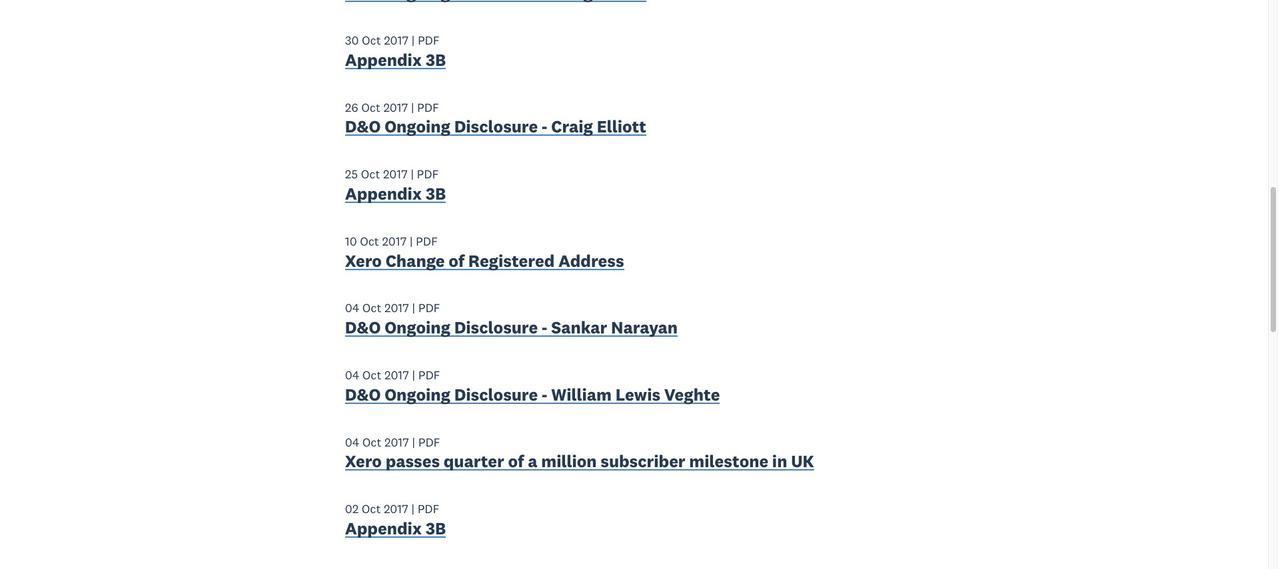Task type: vqa. For each thing, say whether or not it's contained in the screenshot.
PDF corresponding to 25 Oct 2017 | PDF Appendix 3B
yes



Task type: describe. For each thing, give the bounding box(es) containing it.
| for 26 oct 2017 | pdf d&o ongoing disclosure - craig elliott
[[411, 100, 414, 115]]

registered
[[468, 250, 555, 272]]

in
[[772, 452, 787, 473]]

veghte
[[664, 384, 720, 406]]

pdf for 02 oct 2017 | pdf appendix 3b
[[418, 502, 440, 517]]

million
[[541, 452, 597, 473]]

passes
[[386, 452, 440, 473]]

2017 for 04 oct 2017 | pdf d&o ongoing disclosure - william lewis veghte
[[385, 368, 409, 383]]

ongoing for d&o ongoing disclosure - william lewis veghte
[[385, 384, 451, 406]]

appendix for 30 oct 2017 | pdf appendix 3b
[[345, 49, 422, 70]]

william
[[551, 384, 612, 406]]

oct for 04 oct 2017 | pdf xero passes quarter of a million subscriber milestone in uk
[[362, 435, 382, 450]]

04 for xero passes quarter of a million subscriber milestone in uk
[[345, 435, 359, 450]]

of inside '10 oct 2017 | pdf xero change of registered address'
[[449, 250, 465, 272]]

appendix 3b link for 25 oct 2017 | pdf appendix 3b
[[345, 183, 446, 208]]

04 for d&o ongoing disclosure -  sankar narayan
[[345, 301, 359, 316]]

3b for 02 oct 2017 | pdf appendix 3b
[[426, 519, 446, 540]]

pdf for 04 oct 2017 | pdf xero passes quarter of a million subscriber milestone in uk
[[418, 435, 440, 450]]

d&o ongoing disclosure - craig elliott link
[[345, 116, 646, 141]]

26 oct 2017 | pdf d&o ongoing disclosure - craig elliott
[[345, 100, 646, 138]]

2017 for 25 oct 2017 | pdf appendix 3b
[[383, 167, 408, 182]]

pdf for 30 oct 2017 | pdf appendix 3b
[[418, 33, 440, 48]]

| for 04 oct 2017 | pdf d&o ongoing disclosure -  sankar narayan
[[412, 301, 415, 316]]

disclosure for sankar
[[454, 317, 538, 339]]

2017 for 10 oct 2017 | pdf xero change of registered address
[[382, 234, 407, 249]]

30
[[345, 33, 359, 48]]

elliott
[[597, 116, 646, 138]]

ongoing for d&o ongoing disclosure - craig elliott
[[385, 116, 451, 138]]

appendix for 02 oct 2017 | pdf appendix 3b
[[345, 519, 422, 540]]

of inside the 04 oct 2017 | pdf xero passes quarter of a million subscriber milestone in uk
[[508, 452, 524, 473]]

| for 02 oct 2017 | pdf appendix 3b
[[411, 502, 415, 517]]

oct for 04 oct 2017 | pdf d&o ongoing disclosure - william lewis veghte
[[362, 368, 382, 383]]

xero change of registered address link
[[345, 250, 624, 275]]

| for 04 oct 2017 | pdf d&o ongoing disclosure - william lewis veghte
[[412, 368, 415, 383]]

milestone
[[689, 452, 769, 473]]

25 oct 2017 | pdf appendix 3b
[[345, 167, 446, 205]]

pdf for 25 oct 2017 | pdf appendix 3b
[[417, 167, 439, 182]]

2017 for 04 oct 2017 | pdf xero passes quarter of a million subscriber milestone in uk
[[385, 435, 409, 450]]

xero for xero change of registered address
[[345, 250, 382, 272]]

02 oct 2017 | pdf appendix 3b
[[345, 502, 446, 540]]

ongoing for d&o ongoing disclosure -  sankar narayan
[[385, 317, 451, 339]]

04 oct 2017 | pdf xero passes quarter of a million subscriber milestone in uk
[[345, 435, 814, 473]]

disclosure for craig
[[454, 116, 538, 138]]

pdf for 26 oct 2017 | pdf d&o ongoing disclosure - craig elliott
[[417, 100, 439, 115]]

- for sankar
[[542, 317, 548, 339]]



Task type: locate. For each thing, give the bounding box(es) containing it.
pdf inside '26 oct 2017 | pdf d&o ongoing disclosure - craig elliott'
[[417, 100, 439, 115]]

2 3b from the top
[[426, 183, 446, 205]]

d&o ongoing disclosure -  sankar narayan link
[[345, 317, 678, 342]]

ongoing inside 04 oct 2017 | pdf d&o ongoing disclosure - william lewis veghte
[[385, 384, 451, 406]]

subscriber
[[601, 452, 686, 473]]

3b for 30 oct 2017 | pdf appendix 3b
[[426, 49, 446, 70]]

- left craig
[[542, 116, 548, 138]]

0 vertical spatial 04
[[345, 301, 359, 316]]

disclosure inside '26 oct 2017 | pdf d&o ongoing disclosure - craig elliott'
[[454, 116, 538, 138]]

3 appendix from the top
[[345, 519, 422, 540]]

uk
[[791, 452, 814, 473]]

pdf for 04 oct 2017 | pdf d&o ongoing disclosure - william lewis veghte
[[418, 368, 440, 383]]

1 vertical spatial disclosure
[[454, 317, 538, 339]]

disclosure
[[454, 116, 538, 138], [454, 317, 538, 339], [454, 384, 538, 406]]

disclosure for william
[[454, 384, 538, 406]]

oct inside 30 oct 2017 | pdf appendix 3b
[[362, 33, 381, 48]]

- left 'william'
[[542, 384, 548, 406]]

2 appendix from the top
[[345, 183, 422, 205]]

1 vertical spatial d&o
[[345, 317, 381, 339]]

oct for 26 oct 2017 | pdf d&o ongoing disclosure - craig elliott
[[361, 100, 380, 115]]

1 vertical spatial ongoing
[[385, 317, 451, 339]]

disclosure inside 04 oct 2017 | pdf d&o ongoing disclosure -  sankar narayan
[[454, 317, 538, 339]]

2017 inside 04 oct 2017 | pdf d&o ongoing disclosure -  sankar narayan
[[385, 301, 409, 316]]

d&o
[[345, 116, 381, 138], [345, 317, 381, 339], [345, 384, 381, 406]]

xero inside '10 oct 2017 | pdf xero change of registered address'
[[345, 250, 382, 272]]

| for 10 oct 2017 | pdf xero change of registered address
[[410, 234, 413, 249]]

2 vertical spatial disclosure
[[454, 384, 538, 406]]

0 vertical spatial disclosure
[[454, 116, 538, 138]]

pdf
[[418, 33, 440, 48], [417, 100, 439, 115], [417, 167, 439, 182], [416, 234, 438, 249], [418, 301, 440, 316], [418, 368, 440, 383], [418, 435, 440, 450], [418, 502, 440, 517]]

3b for 25 oct 2017 | pdf appendix 3b
[[426, 183, 446, 205]]

craig
[[551, 116, 593, 138]]

- inside 04 oct 2017 | pdf d&o ongoing disclosure - william lewis veghte
[[542, 384, 548, 406]]

appendix
[[345, 49, 422, 70], [345, 183, 422, 205], [345, 519, 422, 540]]

oct inside 25 oct 2017 | pdf appendix 3b
[[361, 167, 380, 182]]

pdf inside 25 oct 2017 | pdf appendix 3b
[[417, 167, 439, 182]]

xero for xero passes quarter of a million subscriber milestone in uk
[[345, 452, 382, 473]]

| for 25 oct 2017 | pdf appendix 3b
[[411, 167, 414, 182]]

3 ongoing from the top
[[385, 384, 451, 406]]

2 vertical spatial 04
[[345, 435, 359, 450]]

1 04 from the top
[[345, 301, 359, 316]]

appendix inside 02 oct 2017 | pdf appendix 3b
[[345, 519, 422, 540]]

xero up 02
[[345, 452, 382, 473]]

| inside '26 oct 2017 | pdf d&o ongoing disclosure - craig elliott'
[[411, 100, 414, 115]]

oct inside the 04 oct 2017 | pdf xero passes quarter of a million subscriber milestone in uk
[[362, 435, 382, 450]]

appendix 3b link down 25
[[345, 183, 446, 208]]

2 vertical spatial ongoing
[[385, 384, 451, 406]]

address
[[559, 250, 624, 272]]

| for 30 oct 2017 | pdf appendix 3b
[[412, 33, 415, 48]]

change
[[386, 250, 445, 272]]

2 - from the top
[[542, 317, 548, 339]]

04 inside the 04 oct 2017 | pdf xero passes quarter of a million subscriber milestone in uk
[[345, 435, 359, 450]]

quarter
[[444, 452, 504, 473]]

0 vertical spatial 3b
[[426, 49, 446, 70]]

1 3b from the top
[[426, 49, 446, 70]]

d&o for d&o ongoing disclosure - craig elliott
[[345, 116, 381, 138]]

pdf inside 02 oct 2017 | pdf appendix 3b
[[418, 502, 440, 517]]

1 xero from the top
[[345, 250, 382, 272]]

2 vertical spatial -
[[542, 384, 548, 406]]

02
[[345, 502, 359, 517]]

disclosure inside 04 oct 2017 | pdf d&o ongoing disclosure - william lewis veghte
[[454, 384, 538, 406]]

2 vertical spatial appendix 3b link
[[345, 519, 446, 543]]

d&o inside 04 oct 2017 | pdf d&o ongoing disclosure -  sankar narayan
[[345, 317, 381, 339]]

2 vertical spatial 3b
[[426, 519, 446, 540]]

2 d&o from the top
[[345, 317, 381, 339]]

1 appendix from the top
[[345, 49, 422, 70]]

sankar
[[551, 317, 607, 339]]

1 - from the top
[[542, 116, 548, 138]]

d&o for d&o ongoing disclosure - william lewis veghte
[[345, 384, 381, 406]]

0 vertical spatial appendix
[[345, 49, 422, 70]]

ongoing
[[385, 116, 451, 138], [385, 317, 451, 339], [385, 384, 451, 406]]

appendix inside 25 oct 2017 | pdf appendix 3b
[[345, 183, 422, 205]]

appendix 3b link for 02 oct 2017 | pdf appendix 3b
[[345, 519, 446, 543]]

3b inside 02 oct 2017 | pdf appendix 3b
[[426, 519, 446, 540]]

|
[[412, 33, 415, 48], [411, 100, 414, 115], [411, 167, 414, 182], [410, 234, 413, 249], [412, 301, 415, 316], [412, 368, 415, 383], [412, 435, 415, 450], [411, 502, 415, 517]]

3 appendix 3b link from the top
[[345, 519, 446, 543]]

1 horizontal spatial of
[[508, 452, 524, 473]]

10 oct 2017 | pdf xero change of registered address
[[345, 234, 624, 272]]

xero inside the 04 oct 2017 | pdf xero passes quarter of a million subscriber milestone in uk
[[345, 452, 382, 473]]

3b inside 25 oct 2017 | pdf appendix 3b
[[426, 183, 446, 205]]

pdf inside '10 oct 2017 | pdf xero change of registered address'
[[416, 234, 438, 249]]

pdf for 04 oct 2017 | pdf d&o ongoing disclosure -  sankar narayan
[[418, 301, 440, 316]]

1 vertical spatial of
[[508, 452, 524, 473]]

d&o inside 04 oct 2017 | pdf d&o ongoing disclosure - william lewis veghte
[[345, 384, 381, 406]]

pdf inside 04 oct 2017 | pdf d&o ongoing disclosure - william lewis veghte
[[418, 368, 440, 383]]

2017 inside 25 oct 2017 | pdf appendix 3b
[[383, 167, 408, 182]]

3 disclosure from the top
[[454, 384, 538, 406]]

oct for 30 oct 2017 | pdf appendix 3b
[[362, 33, 381, 48]]

1 vertical spatial xero
[[345, 452, 382, 473]]

of right 'change' on the left
[[449, 250, 465, 272]]

04 inside 04 oct 2017 | pdf d&o ongoing disclosure -  sankar narayan
[[345, 301, 359, 316]]

3b
[[426, 49, 446, 70], [426, 183, 446, 205], [426, 519, 446, 540]]

xero passes quarter of a million subscriber milestone in uk link
[[345, 452, 814, 476]]

- left 'sankar'
[[542, 317, 548, 339]]

04 inside 04 oct 2017 | pdf d&o ongoing disclosure - william lewis veghte
[[345, 368, 359, 383]]

3 04 from the top
[[345, 435, 359, 450]]

appendix 3b link down 30
[[345, 49, 446, 74]]

1 vertical spatial -
[[542, 317, 548, 339]]

2 disclosure from the top
[[454, 317, 538, 339]]

oct inside '26 oct 2017 | pdf d&o ongoing disclosure - craig elliott'
[[361, 100, 380, 115]]

oct for 02 oct 2017 | pdf appendix 3b
[[362, 502, 381, 517]]

oct for 25 oct 2017 | pdf appendix 3b
[[361, 167, 380, 182]]

| inside 04 oct 2017 | pdf d&o ongoing disclosure - william lewis veghte
[[412, 368, 415, 383]]

- inside 04 oct 2017 | pdf d&o ongoing disclosure -  sankar narayan
[[542, 317, 548, 339]]

narayan
[[611, 317, 678, 339]]

appendix 3b link for 30 oct 2017 | pdf appendix 3b
[[345, 49, 446, 74]]

| inside '10 oct 2017 | pdf xero change of registered address'
[[410, 234, 413, 249]]

pdf inside 04 oct 2017 | pdf d&o ongoing disclosure -  sankar narayan
[[418, 301, 440, 316]]

d&o ongoing disclosure - william lewis veghte link
[[345, 384, 720, 409]]

appendix 3b link
[[345, 49, 446, 74], [345, 183, 446, 208], [345, 519, 446, 543]]

2017 inside '26 oct 2017 | pdf d&o ongoing disclosure - craig elliott'
[[384, 100, 408, 115]]

3 - from the top
[[542, 384, 548, 406]]

0 vertical spatial of
[[449, 250, 465, 272]]

3b inside 30 oct 2017 | pdf appendix 3b
[[426, 49, 446, 70]]

ongoing inside 04 oct 2017 | pdf d&o ongoing disclosure -  sankar narayan
[[385, 317, 451, 339]]

- inside '26 oct 2017 | pdf d&o ongoing disclosure - craig elliott'
[[542, 116, 548, 138]]

1 vertical spatial 3b
[[426, 183, 446, 205]]

2017 inside 04 oct 2017 | pdf d&o ongoing disclosure - william lewis veghte
[[385, 368, 409, 383]]

oct inside 02 oct 2017 | pdf appendix 3b
[[362, 502, 381, 517]]

0 vertical spatial d&o
[[345, 116, 381, 138]]

| inside 30 oct 2017 | pdf appendix 3b
[[412, 33, 415, 48]]

0 vertical spatial xero
[[345, 250, 382, 272]]

0 horizontal spatial of
[[449, 250, 465, 272]]

2017
[[384, 33, 409, 48], [384, 100, 408, 115], [383, 167, 408, 182], [382, 234, 407, 249], [385, 301, 409, 316], [385, 368, 409, 383], [385, 435, 409, 450], [384, 502, 408, 517]]

2017 inside the 04 oct 2017 | pdf xero passes quarter of a million subscriber milestone in uk
[[385, 435, 409, 450]]

pdf for 10 oct 2017 | pdf xero change of registered address
[[416, 234, 438, 249]]

ongoing inside '26 oct 2017 | pdf d&o ongoing disclosure - craig elliott'
[[385, 116, 451, 138]]

04 for d&o ongoing disclosure - william lewis veghte
[[345, 368, 359, 383]]

25
[[345, 167, 358, 182]]

1 d&o from the top
[[345, 116, 381, 138]]

10
[[345, 234, 357, 249]]

2 vertical spatial d&o
[[345, 384, 381, 406]]

appendix down 30
[[345, 49, 422, 70]]

2017 for 02 oct 2017 | pdf appendix 3b
[[384, 502, 408, 517]]

appendix down 02
[[345, 519, 422, 540]]

1 ongoing from the top
[[385, 116, 451, 138]]

oct inside '10 oct 2017 | pdf xero change of registered address'
[[360, 234, 379, 249]]

2017 for 30 oct 2017 | pdf appendix 3b
[[384, 33, 409, 48]]

| for 04 oct 2017 | pdf xero passes quarter of a million subscriber milestone in uk
[[412, 435, 415, 450]]

xero down 10
[[345, 250, 382, 272]]

2017 inside 02 oct 2017 | pdf appendix 3b
[[384, 502, 408, 517]]

2 ongoing from the top
[[385, 317, 451, 339]]

3 3b from the top
[[426, 519, 446, 540]]

| inside 25 oct 2017 | pdf appendix 3b
[[411, 167, 414, 182]]

oct for 04 oct 2017 | pdf d&o ongoing disclosure -  sankar narayan
[[362, 301, 382, 316]]

3 d&o from the top
[[345, 384, 381, 406]]

of left a
[[508, 452, 524, 473]]

1 disclosure from the top
[[454, 116, 538, 138]]

1 vertical spatial appendix
[[345, 183, 422, 205]]

xero
[[345, 250, 382, 272], [345, 452, 382, 473]]

1 vertical spatial appendix 3b link
[[345, 183, 446, 208]]

oct for 10 oct 2017 | pdf xero change of registered address
[[360, 234, 379, 249]]

| inside 02 oct 2017 | pdf appendix 3b
[[411, 502, 415, 517]]

appendix for 25 oct 2017 | pdf appendix 3b
[[345, 183, 422, 205]]

a
[[528, 452, 538, 473]]

0 vertical spatial ongoing
[[385, 116, 451, 138]]

oct inside 04 oct 2017 | pdf d&o ongoing disclosure - william lewis veghte
[[362, 368, 382, 383]]

-
[[542, 116, 548, 138], [542, 317, 548, 339], [542, 384, 548, 406]]

30 oct 2017 | pdf appendix 3b
[[345, 33, 446, 70]]

2017 inside '10 oct 2017 | pdf xero change of registered address'
[[382, 234, 407, 249]]

- for william
[[542, 384, 548, 406]]

oct inside 04 oct 2017 | pdf d&o ongoing disclosure -  sankar narayan
[[362, 301, 382, 316]]

2017 for 04 oct 2017 | pdf d&o ongoing disclosure -  sankar narayan
[[385, 301, 409, 316]]

2017 inside 30 oct 2017 | pdf appendix 3b
[[384, 33, 409, 48]]

pdf inside the 04 oct 2017 | pdf xero passes quarter of a million subscriber milestone in uk
[[418, 435, 440, 450]]

2017 for 26 oct 2017 | pdf d&o ongoing disclosure - craig elliott
[[384, 100, 408, 115]]

04 oct 2017 | pdf d&o ongoing disclosure -  sankar narayan
[[345, 301, 678, 339]]

oct
[[362, 33, 381, 48], [361, 100, 380, 115], [361, 167, 380, 182], [360, 234, 379, 249], [362, 301, 382, 316], [362, 368, 382, 383], [362, 435, 382, 450], [362, 502, 381, 517]]

lewis
[[616, 384, 661, 406]]

1 vertical spatial 04
[[345, 368, 359, 383]]

d&o for d&o ongoing disclosure -  sankar narayan
[[345, 317, 381, 339]]

26
[[345, 100, 358, 115]]

- for craig
[[542, 116, 548, 138]]

04
[[345, 301, 359, 316], [345, 368, 359, 383], [345, 435, 359, 450]]

0 vertical spatial -
[[542, 116, 548, 138]]

2 xero from the top
[[345, 452, 382, 473]]

of
[[449, 250, 465, 272], [508, 452, 524, 473]]

| inside the 04 oct 2017 | pdf xero passes quarter of a million subscriber milestone in uk
[[412, 435, 415, 450]]

d&o inside '26 oct 2017 | pdf d&o ongoing disclosure - craig elliott'
[[345, 116, 381, 138]]

appendix down 25
[[345, 183, 422, 205]]

2 04 from the top
[[345, 368, 359, 383]]

pdf inside 30 oct 2017 | pdf appendix 3b
[[418, 33, 440, 48]]

2 vertical spatial appendix
[[345, 519, 422, 540]]

appendix 3b link down 02
[[345, 519, 446, 543]]

| inside 04 oct 2017 | pdf d&o ongoing disclosure -  sankar narayan
[[412, 301, 415, 316]]

appendix inside 30 oct 2017 | pdf appendix 3b
[[345, 49, 422, 70]]

04 oct 2017 | pdf d&o ongoing disclosure - william lewis veghte
[[345, 368, 720, 406]]

0 vertical spatial appendix 3b link
[[345, 49, 446, 74]]

1 appendix 3b link from the top
[[345, 49, 446, 74]]

2 appendix 3b link from the top
[[345, 183, 446, 208]]



